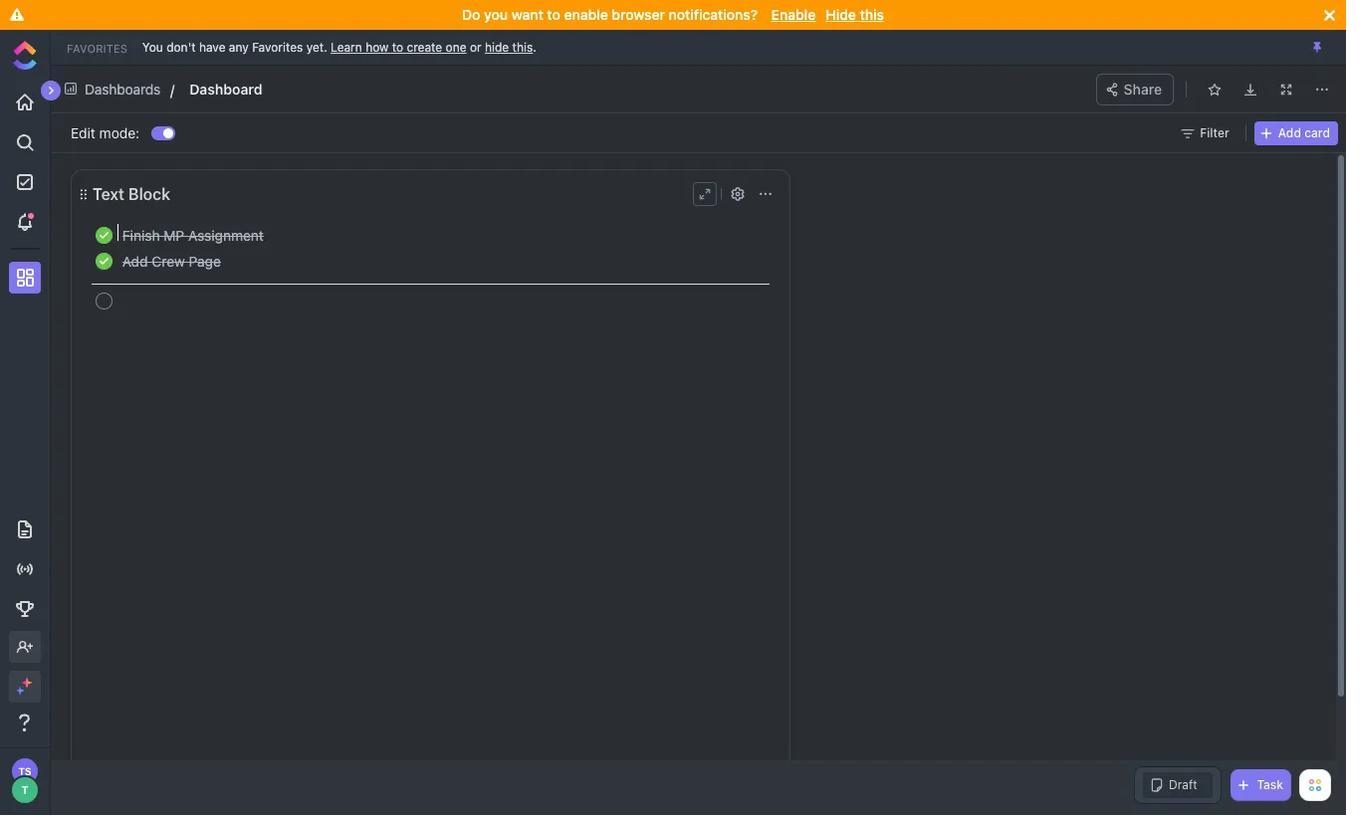 Task type: locate. For each thing, give the bounding box(es) containing it.
add card
[[1279, 125, 1331, 140]]

0 horizontal spatial add
[[122, 253, 148, 270]]

clickup logo image
[[1253, 74, 1342, 92]]

nov 20, 2023 at 11:12 am
[[1088, 74, 1239, 90]]

have
[[199, 39, 226, 54]]

learn how to create one link
[[331, 39, 467, 54]]

add
[[1279, 125, 1302, 140], [122, 253, 148, 270]]

you
[[484, 6, 508, 23]]

add left card
[[1279, 125, 1302, 140]]

add down finish
[[122, 253, 148, 270]]

don't
[[166, 39, 196, 54]]

0 horizontal spatial to
[[392, 39, 404, 54]]

None text field
[[189, 77, 562, 102]]

learn
[[331, 39, 362, 54]]

1 horizontal spatial add
[[1279, 125, 1302, 140]]

favorites right any
[[252, 39, 303, 54]]

to
[[547, 6, 561, 23], [392, 39, 404, 54]]

mp
[[164, 227, 184, 244]]

favorites
[[252, 39, 303, 54], [67, 41, 127, 54]]

favorites up dashboards link
[[67, 41, 127, 54]]

edit
[[71, 124, 96, 141]]

to right want
[[547, 6, 561, 23]]

want
[[512, 6, 544, 23]]

finish
[[122, 227, 160, 244]]

share button
[[1096, 73, 1174, 105]]

any
[[229, 39, 249, 54]]

notifications?
[[669, 6, 758, 23]]

you
[[142, 39, 163, 54]]

at
[[1173, 74, 1185, 90]]

to right the how
[[392, 39, 404, 54]]

dashboards
[[85, 80, 160, 97]]

one
[[446, 39, 467, 54]]

1 vertical spatial add
[[122, 253, 148, 270]]

sparkle svg 2 image
[[16, 687, 23, 695]]

this
[[860, 6, 884, 23], [513, 39, 533, 54]]

mode:
[[99, 124, 140, 141]]

0 vertical spatial add
[[1279, 125, 1302, 140]]

finish mp assignment add crew page
[[122, 227, 264, 270]]

add inside button
[[1279, 125, 1302, 140]]

you don't have any favorites yet. learn how to create one or hide this .
[[142, 39, 537, 54]]

1 horizontal spatial this
[[860, 6, 884, 23]]

1 vertical spatial to
[[392, 39, 404, 54]]

do you want to enable browser notifications? enable hide this
[[462, 6, 884, 23]]

1 vertical spatial this
[[513, 39, 533, 54]]

page
[[189, 253, 221, 270]]

0 vertical spatial this
[[860, 6, 884, 23]]

add card button
[[1255, 121, 1339, 145]]

share
[[1124, 80, 1162, 97]]

0 horizontal spatial this
[[513, 39, 533, 54]]

filter button
[[1177, 121, 1238, 145]]

yet.
[[306, 39, 327, 54]]

hide this link
[[485, 39, 533, 54]]

filter button
[[1177, 121, 1238, 145]]

task
[[1257, 778, 1284, 793]]

text block button
[[92, 180, 686, 208]]

enable
[[772, 6, 816, 23]]

or
[[470, 39, 482, 54]]

card
[[1305, 125, 1331, 140]]

1 horizontal spatial to
[[547, 6, 561, 23]]

do
[[462, 6, 481, 23]]

sparkle svg 1 image
[[22, 678, 32, 688]]

enable
[[564, 6, 608, 23]]



Task type: vqa. For each thing, say whether or not it's contained in the screenshot.
Learn how to create one link
yes



Task type: describe. For each thing, give the bounding box(es) containing it.
text block
[[93, 185, 170, 203]]

ts t
[[18, 766, 31, 797]]

add inside finish mp assignment add crew page
[[122, 253, 148, 270]]

11:12
[[1188, 74, 1217, 90]]

0 vertical spatial to
[[547, 6, 561, 23]]

assignment
[[188, 227, 264, 244]]

20,
[[1115, 74, 1134, 90]]

am
[[1221, 74, 1239, 90]]

create
[[407, 39, 442, 54]]

hide
[[826, 6, 857, 23]]

crew
[[152, 253, 185, 270]]

how
[[366, 39, 389, 54]]

edit mode:
[[71, 124, 140, 141]]

.
[[533, 39, 537, 54]]

t
[[21, 784, 28, 797]]

2023
[[1138, 74, 1169, 90]]

dashboards link
[[59, 75, 167, 104]]

block
[[128, 185, 170, 203]]

text
[[93, 185, 125, 203]]

1 horizontal spatial favorites
[[252, 39, 303, 54]]

0 horizontal spatial favorites
[[67, 41, 127, 54]]

nov
[[1088, 74, 1112, 90]]

hide
[[485, 39, 509, 54]]

ts
[[18, 766, 31, 778]]

filter
[[1200, 125, 1230, 140]]

browser
[[612, 6, 665, 23]]



